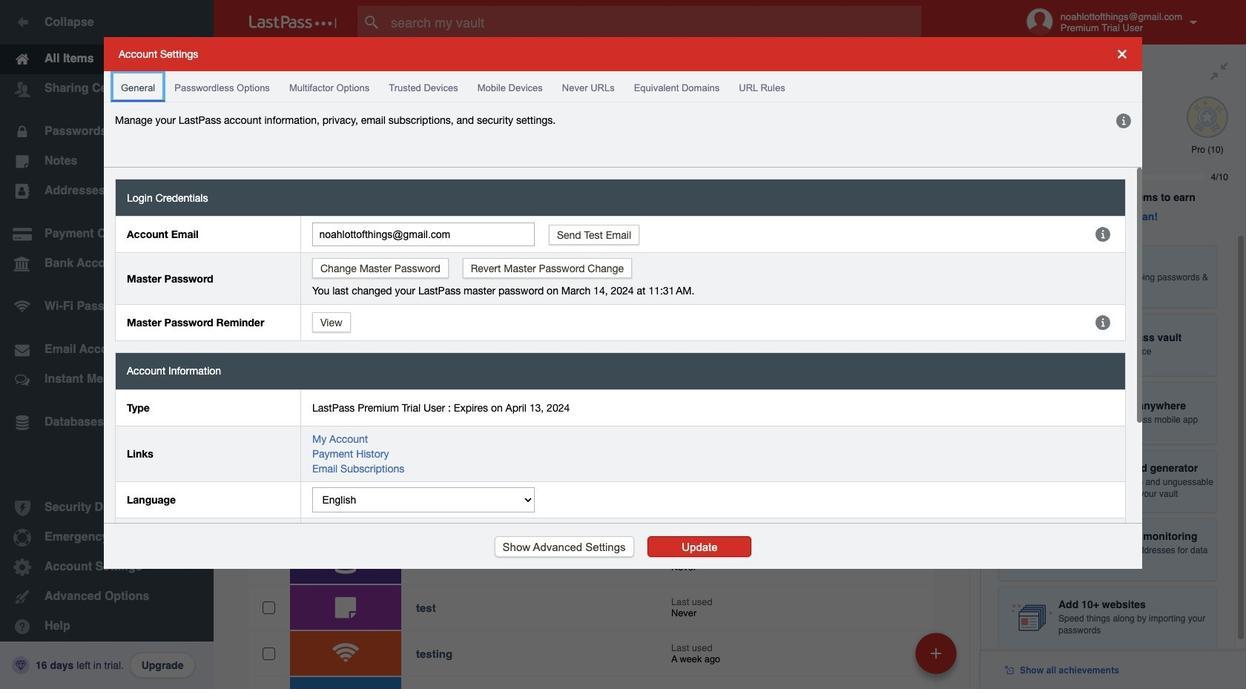 Task type: describe. For each thing, give the bounding box(es) containing it.
vault options navigation
[[214, 45, 981, 89]]

new item navigation
[[911, 629, 966, 689]]

Search search field
[[358, 6, 951, 39]]

main navigation navigation
[[0, 0, 214, 689]]



Task type: vqa. For each thing, say whether or not it's contained in the screenshot.
alert
no



Task type: locate. For each thing, give the bounding box(es) containing it.
lastpass image
[[249, 16, 337, 29]]

new item image
[[931, 648, 942, 659]]

search my vault text field
[[358, 6, 951, 39]]



